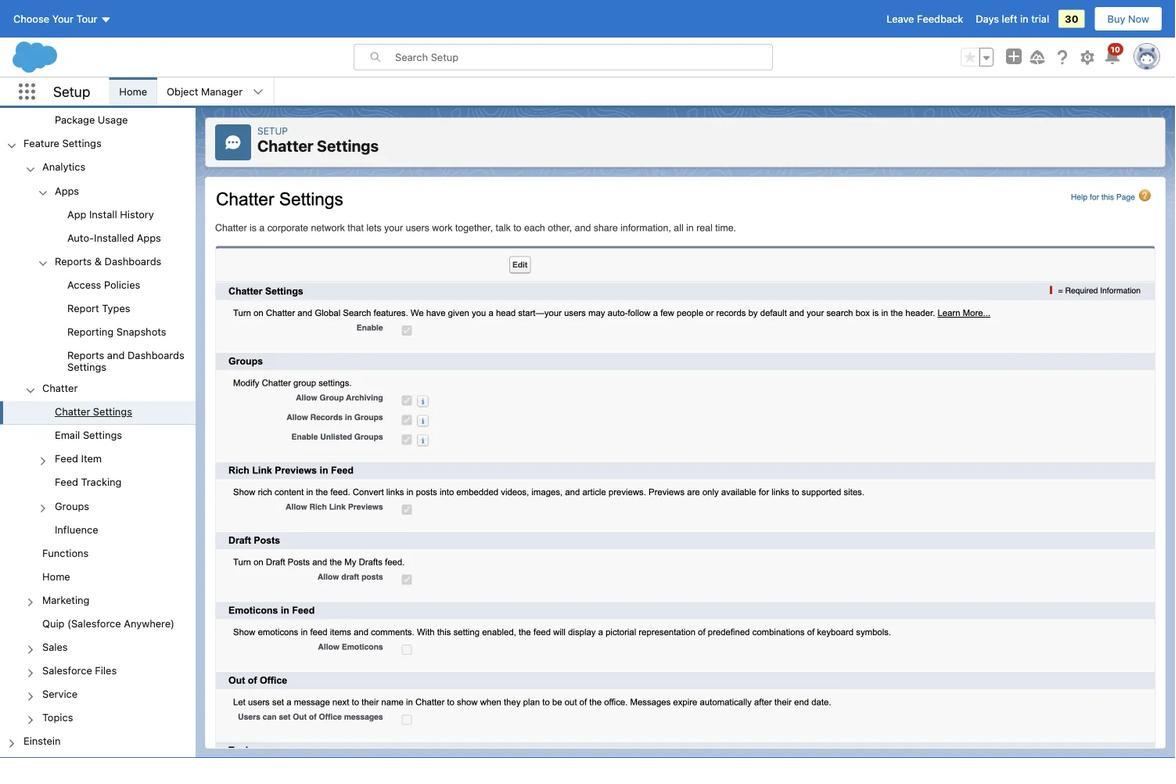 Task type: describe. For each thing, give the bounding box(es) containing it.
functions link
[[42, 547, 89, 561]]

group for chatter
[[0, 401, 196, 542]]

reports for reports and dashboards settings
[[67, 349, 104, 361]]

reporting snapshots link
[[67, 326, 166, 340]]

analytics
[[42, 161, 85, 173]]

reports and dashboards settings
[[67, 349, 184, 373]]

sales link
[[42, 641, 68, 655]]

einstein link
[[23, 735, 61, 749]]

email settings
[[55, 429, 122, 441]]

feedback
[[917, 13, 963, 25]]

types
[[102, 302, 130, 314]]

in
[[1020, 13, 1029, 25]]

apps tree item
[[0, 180, 196, 250]]

auto-installed apps link
[[67, 232, 161, 246]]

feed item link
[[55, 453, 102, 467]]

home inside home link
[[119, 86, 147, 97]]

email settings link
[[55, 429, 122, 443]]

app
[[67, 208, 86, 220]]

marketing link
[[42, 594, 90, 608]]

chatter settings
[[55, 406, 132, 417]]

package manager image
[[0, 86, 196, 109]]

reports & dashboards
[[55, 255, 161, 267]]

quip
[[42, 617, 65, 629]]

leave feedback link
[[887, 13, 963, 25]]

group for analytics
[[0, 180, 196, 377]]

buy now
[[1108, 13, 1149, 25]]

package
[[55, 114, 95, 126]]

left
[[1002, 13, 1017, 25]]

access policies link
[[67, 279, 140, 293]]

chatter settings tree item
[[0, 401, 196, 424]]

reports and dashboards settings link
[[67, 349, 196, 373]]

chatter settings link
[[55, 406, 132, 420]]

functions
[[42, 547, 89, 559]]

report types link
[[67, 302, 130, 316]]

choose your tour button
[[13, 6, 112, 31]]

leave feedback
[[887, 13, 963, 25]]

usage
[[98, 114, 128, 126]]

trial
[[1031, 13, 1049, 25]]

feature settings tree item
[[0, 133, 196, 730]]

groups link
[[55, 500, 89, 514]]

tour
[[76, 13, 97, 25]]

days
[[976, 13, 999, 25]]

auto-installed apps
[[67, 232, 161, 243]]

feed tracking link
[[55, 476, 122, 490]]

salesforce files link
[[42, 665, 117, 679]]

package usage link
[[55, 114, 128, 128]]

settings for feature settings
[[62, 137, 101, 149]]

reporting
[[67, 326, 114, 337]]

influence link
[[55, 523, 98, 537]]

history
[[120, 208, 154, 220]]

groups
[[55, 500, 89, 512]]

feature
[[23, 137, 59, 149]]

&
[[95, 255, 102, 267]]

home inside "group"
[[42, 570, 70, 582]]

settings for chatter settings
[[93, 406, 132, 417]]

choose your tour
[[13, 13, 97, 25]]

analytics link
[[42, 161, 85, 175]]

30
[[1065, 13, 1079, 25]]

group for feature settings
[[0, 156, 196, 730]]

chatter for chatter settings
[[55, 406, 90, 417]]

group for reports & dashboards
[[0, 274, 196, 377]]

leave
[[887, 13, 914, 25]]

topics link
[[42, 712, 73, 726]]

reports for reports & dashboards
[[55, 255, 92, 267]]

feed tracking
[[55, 476, 122, 488]]

quip (salesforce anywhere)
[[42, 617, 175, 629]]

report types
[[67, 302, 130, 314]]

marketing
[[42, 594, 90, 606]]

policies
[[104, 279, 140, 290]]



Task type: vqa. For each thing, say whether or not it's contained in the screenshot.
Quip (Salesforce Anywhere) Link
yes



Task type: locate. For each thing, give the bounding box(es) containing it.
analytics tree item
[[0, 156, 196, 377]]

buy now button
[[1094, 6, 1163, 31]]

feature settings link
[[23, 137, 101, 152]]

salesforce
[[42, 665, 92, 676]]

settings inside setup chatter settings
[[317, 137, 379, 155]]

feed up groups
[[55, 476, 78, 488]]

chatter for the chatter link
[[42, 382, 78, 394]]

object manager
[[167, 86, 243, 97]]

item
[[81, 453, 102, 464]]

chatter inside tree item
[[55, 406, 90, 417]]

chatter inside setup chatter settings
[[257, 137, 313, 155]]

quip (salesforce anywhere) link
[[42, 617, 175, 632]]

feature settings
[[23, 137, 101, 149]]

reports inside reports and dashboards settings
[[67, 349, 104, 361]]

settings inside reports and dashboards settings
[[67, 361, 106, 373]]

settings
[[317, 137, 379, 155], [62, 137, 101, 149], [67, 361, 106, 373], [93, 406, 132, 417], [83, 429, 122, 441]]

2 vertical spatial chatter
[[55, 406, 90, 417]]

reporting snapshots
[[67, 326, 166, 337]]

0 vertical spatial home
[[119, 86, 147, 97]]

group containing apps
[[0, 180, 196, 377]]

chatter up chatter settings
[[42, 382, 78, 394]]

chatter up email
[[55, 406, 90, 417]]

10 button
[[1103, 43, 1124, 67]]

1 vertical spatial chatter
[[42, 382, 78, 394]]

0 vertical spatial apps
[[55, 185, 79, 196]]

dashboards up policies
[[105, 255, 161, 267]]

dashboards inside reports & dashboards link
[[105, 255, 161, 267]]

chatter tree item
[[0, 377, 196, 542]]

report
[[67, 302, 99, 314]]

manager
[[201, 86, 243, 97]]

1 vertical spatial home link
[[42, 570, 70, 585]]

0 vertical spatial home link
[[110, 77, 157, 106]]

salesforce files
[[42, 665, 117, 676]]

reports & dashboards link
[[55, 255, 161, 269]]

0 horizontal spatial setup
[[53, 83, 90, 100]]

group containing app install history
[[0, 203, 196, 250]]

einstein
[[23, 735, 61, 747]]

reports & dashboards tree item
[[0, 250, 196, 377]]

0 horizontal spatial home link
[[42, 570, 70, 585]]

settings for email settings
[[83, 429, 122, 441]]

email
[[55, 429, 80, 441]]

snapshots
[[116, 326, 166, 337]]

dashboards inside reports and dashboards settings
[[128, 349, 184, 361]]

chatter down setup link
[[257, 137, 313, 155]]

1 vertical spatial feed
[[55, 476, 78, 488]]

tracking
[[81, 476, 122, 488]]

reports
[[55, 255, 92, 267], [67, 349, 104, 361]]

auto-
[[67, 232, 94, 243]]

choose
[[13, 13, 49, 25]]

group containing analytics
[[0, 156, 196, 730]]

chatter
[[257, 137, 313, 155], [42, 382, 78, 394], [55, 406, 90, 417]]

group
[[961, 48, 994, 67], [0, 156, 196, 730], [0, 180, 196, 377], [0, 203, 196, 250], [0, 274, 196, 377], [0, 401, 196, 542]]

feed down email
[[55, 453, 78, 464]]

install
[[89, 208, 117, 220]]

group for apps
[[0, 203, 196, 250]]

setup for setup
[[53, 83, 90, 100]]

0 vertical spatial feed
[[55, 453, 78, 464]]

service link
[[42, 688, 78, 702]]

buy
[[1108, 13, 1126, 25]]

home link
[[110, 77, 157, 106], [42, 570, 70, 585]]

1 feed from the top
[[55, 453, 78, 464]]

feed
[[55, 453, 78, 464], [55, 476, 78, 488]]

service
[[42, 688, 78, 700]]

1 vertical spatial home
[[42, 570, 70, 582]]

feed for feed item
[[55, 453, 78, 464]]

feed for feed tracking
[[55, 476, 78, 488]]

dashboards for reports & dashboards
[[105, 255, 161, 267]]

0 horizontal spatial home
[[42, 570, 70, 582]]

home up usage
[[119, 86, 147, 97]]

installed
[[94, 232, 134, 243]]

1 horizontal spatial setup
[[257, 125, 288, 136]]

days left in trial
[[976, 13, 1049, 25]]

group containing chatter settings
[[0, 401, 196, 542]]

1 vertical spatial reports
[[67, 349, 104, 361]]

1 vertical spatial dashboards
[[128, 349, 184, 361]]

0 vertical spatial reports
[[55, 255, 92, 267]]

(salesforce
[[67, 617, 121, 629]]

dashboards down snapshots at the top left
[[128, 349, 184, 361]]

and
[[107, 349, 125, 361]]

setup chatter settings
[[257, 125, 379, 155]]

10
[[1111, 45, 1120, 54]]

setup for setup chatter settings
[[257, 125, 288, 136]]

your
[[52, 13, 74, 25]]

home link up marketing
[[42, 570, 70, 585]]

2 feed from the top
[[55, 476, 78, 488]]

anywhere)
[[124, 617, 175, 629]]

package usage
[[55, 114, 128, 126]]

objects and fields image
[[0, 754, 196, 758]]

0 vertical spatial chatter
[[257, 137, 313, 155]]

now
[[1128, 13, 1149, 25]]

package usage group
[[0, 62, 196, 133]]

1 horizontal spatial apps
[[137, 232, 161, 243]]

reports down reporting
[[67, 349, 104, 361]]

access policies
[[67, 279, 140, 290]]

setup inside setup chatter settings
[[257, 125, 288, 136]]

group containing access policies
[[0, 274, 196, 377]]

1 vertical spatial apps
[[137, 232, 161, 243]]

dashboards for reports and dashboards settings
[[128, 349, 184, 361]]

apps
[[55, 185, 79, 196], [137, 232, 161, 243]]

app install history
[[67, 208, 154, 220]]

1 vertical spatial setup
[[257, 125, 288, 136]]

Search Setup text field
[[395, 45, 772, 70]]

home
[[119, 86, 147, 97], [42, 570, 70, 582]]

object manager link
[[157, 77, 252, 106]]

files
[[95, 665, 117, 676]]

chatter link
[[42, 382, 78, 396]]

access
[[67, 279, 101, 290]]

setup
[[53, 83, 90, 100], [257, 125, 288, 136]]

topics
[[42, 712, 73, 723]]

apps down history
[[137, 232, 161, 243]]

0 vertical spatial setup
[[53, 83, 90, 100]]

home link up usage
[[110, 77, 157, 106]]

0 vertical spatial dashboards
[[105, 255, 161, 267]]

home down functions link
[[42, 570, 70, 582]]

sales
[[42, 641, 68, 653]]

object
[[167, 86, 198, 97]]

0 horizontal spatial apps
[[55, 185, 79, 196]]

reports down auto-
[[55, 255, 92, 267]]

setup link
[[257, 125, 288, 136]]

1 horizontal spatial home
[[119, 86, 147, 97]]

feed item
[[55, 453, 102, 464]]

1 horizontal spatial home link
[[110, 77, 157, 106]]

apps down 'analytics' link
[[55, 185, 79, 196]]

apps link
[[55, 185, 79, 199]]

influence
[[55, 523, 98, 535]]

dashboards
[[105, 255, 161, 267], [128, 349, 184, 361]]

app install history link
[[67, 208, 154, 222]]



